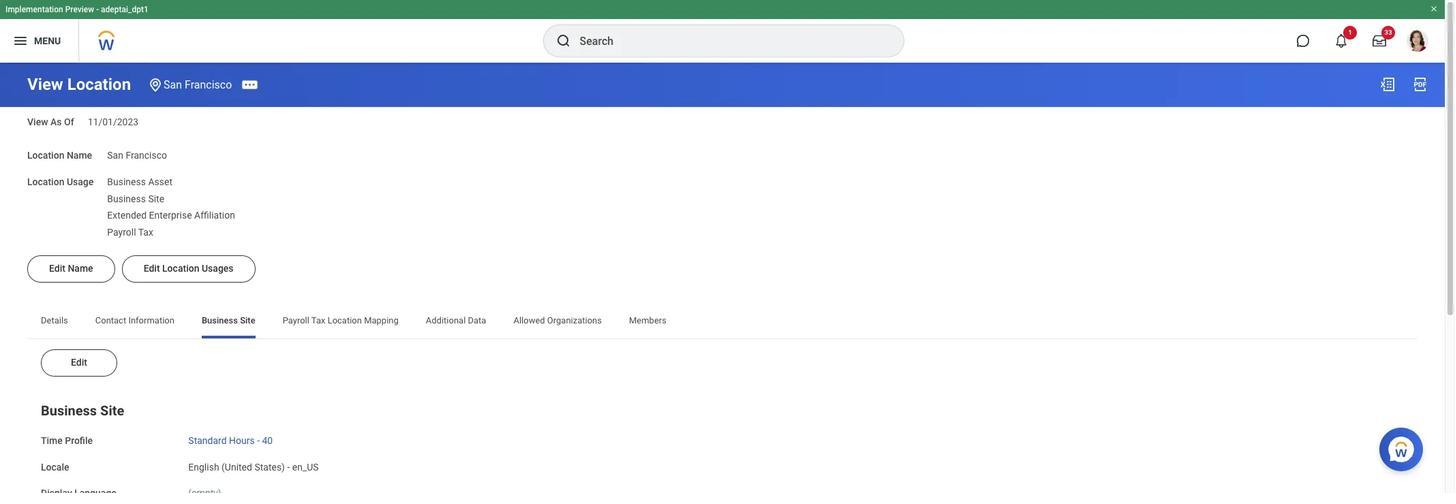 Task type: describe. For each thing, give the bounding box(es) containing it.
payroll for payroll tax
[[107, 227, 136, 238]]

extended enterprise affiliation element
[[107, 207, 235, 221]]

2 vertical spatial business site
[[41, 403, 124, 419]]

view as of
[[27, 116, 74, 127]]

payroll tax element
[[107, 224, 153, 238]]

- for adeptai_dpt1
[[96, 5, 99, 14]]

1 button
[[1327, 26, 1357, 56]]

profile
[[65, 435, 93, 446]]

location name element
[[107, 142, 167, 162]]

english (united states) - en_us element
[[188, 459, 319, 473]]

san francisco for san francisco link
[[164, 78, 232, 91]]

enterprise
[[149, 210, 192, 221]]

location inside button
[[162, 263, 199, 274]]

33 button
[[1365, 26, 1395, 56]]

tax for payroll tax location mapping
[[311, 315, 325, 326]]

san for "location name" element
[[107, 150, 123, 161]]

location image
[[147, 77, 164, 93]]

en_us
[[292, 462, 319, 473]]

payroll for payroll tax location mapping
[[283, 315, 309, 326]]

location down location name
[[27, 176, 64, 187]]

edit for edit name
[[49, 263, 65, 274]]

contact
[[95, 315, 126, 326]]

profile logan mcneil image
[[1407, 30, 1429, 55]]

mapping
[[364, 315, 399, 326]]

extended enterprise affiliation
[[107, 210, 235, 221]]

business asset element
[[107, 174, 172, 187]]

as
[[50, 116, 62, 127]]

- for 40
[[257, 435, 260, 446]]

Search Workday  search field
[[580, 26, 876, 56]]

details
[[41, 315, 68, 326]]

edit name button
[[27, 255, 115, 283]]

edit for edit location usages
[[144, 263, 160, 274]]

11/01/2023
[[88, 116, 138, 127]]

time
[[41, 435, 63, 446]]

location usage
[[27, 176, 94, 187]]

locale
[[41, 462, 69, 473]]

location up view as of element
[[67, 75, 131, 94]]

notifications large image
[[1335, 34, 1348, 48]]

contact information
[[95, 315, 174, 326]]

members
[[629, 315, 667, 326]]

states)
[[255, 462, 285, 473]]

additional data
[[426, 315, 486, 326]]

export to excel image
[[1380, 76, 1396, 93]]

tax for payroll tax
[[138, 227, 153, 238]]

francisco for san francisco link
[[185, 78, 232, 91]]

implementation preview -   adeptai_dpt1
[[5, 5, 149, 14]]

view for view as of
[[27, 116, 48, 127]]

francisco for "location name" element
[[126, 150, 167, 161]]

san francisco link
[[164, 78, 232, 91]]

san for san francisco link
[[164, 78, 182, 91]]

adeptai_dpt1
[[101, 5, 149, 14]]

menu button
[[0, 19, 79, 63]]



Task type: vqa. For each thing, say whether or not it's contained in the screenshot.
topmost -
yes



Task type: locate. For each thing, give the bounding box(es) containing it.
edit location usages button
[[122, 255, 255, 283]]

usages
[[202, 263, 234, 274]]

preview
[[65, 5, 94, 14]]

tab list containing details
[[27, 306, 1418, 339]]

francisco up "business asset" element on the top of the page
[[126, 150, 167, 161]]

0 vertical spatial -
[[96, 5, 99, 14]]

organizations
[[547, 315, 602, 326]]

name up usage
[[67, 150, 92, 161]]

1 vertical spatial business site
[[202, 315, 255, 326]]

implementation
[[5, 5, 63, 14]]

2 horizontal spatial -
[[287, 462, 290, 473]]

edit location usages
[[144, 263, 234, 274]]

english (united states) - en_us
[[188, 462, 319, 473]]

tab list inside view location main content
[[27, 306, 1418, 339]]

name inside edit name button
[[68, 263, 93, 274]]

0 vertical spatial business site
[[107, 193, 164, 204]]

0 horizontal spatial -
[[96, 5, 99, 14]]

standard
[[188, 435, 227, 446]]

edit name
[[49, 263, 93, 274]]

2 horizontal spatial edit
[[144, 263, 160, 274]]

0 vertical spatial payroll
[[107, 227, 136, 238]]

2 horizontal spatial site
[[240, 315, 255, 326]]

asset
[[148, 176, 172, 187]]

menu banner
[[0, 0, 1445, 63]]

2 vertical spatial site
[[100, 403, 124, 419]]

40
[[262, 435, 273, 446]]

location name
[[27, 150, 92, 161]]

0 vertical spatial san
[[164, 78, 182, 91]]

(united
[[222, 462, 252, 473]]

business site
[[107, 193, 164, 204], [202, 315, 255, 326], [41, 403, 124, 419]]

1 horizontal spatial francisco
[[185, 78, 232, 91]]

francisco right 'location' "icon" on the top of the page
[[185, 78, 232, 91]]

2 vertical spatial -
[[287, 462, 290, 473]]

1 view from the top
[[27, 75, 63, 94]]

allowed organizations
[[514, 315, 602, 326]]

items selected list
[[107, 174, 257, 239]]

site inside the items selected 'list'
[[148, 193, 164, 204]]

view printable version (pdf) image
[[1413, 76, 1429, 93]]

san inside "location name" element
[[107, 150, 123, 161]]

1 vertical spatial payroll
[[283, 315, 309, 326]]

edit
[[49, 263, 65, 274], [144, 263, 160, 274], [71, 357, 87, 368]]

0 horizontal spatial san
[[107, 150, 123, 161]]

1 vertical spatial -
[[257, 435, 260, 446]]

of
[[64, 116, 74, 127]]

business site down usages
[[202, 315, 255, 326]]

view location main content
[[0, 63, 1445, 494]]

business
[[107, 176, 146, 187], [107, 193, 146, 204], [202, 315, 238, 326], [41, 403, 97, 419]]

view left as
[[27, 116, 48, 127]]

1
[[1349, 29, 1352, 36]]

view location
[[27, 75, 131, 94]]

san francisco for "location name" element
[[107, 150, 167, 161]]

payroll tax location mapping
[[283, 315, 399, 326]]

- left 40
[[257, 435, 260, 446]]

francisco inside "location name" element
[[126, 150, 167, 161]]

0 vertical spatial tax
[[138, 227, 153, 238]]

additional
[[426, 315, 466, 326]]

allowed
[[514, 315, 545, 326]]

0 horizontal spatial tax
[[138, 227, 153, 238]]

tax down extended
[[138, 227, 153, 238]]

edit button
[[41, 350, 117, 377]]

payroll
[[107, 227, 136, 238], [283, 315, 309, 326]]

tax
[[138, 227, 153, 238], [311, 315, 325, 326]]

menu
[[34, 35, 61, 46]]

business up extended
[[107, 193, 146, 204]]

standard hours - 40 link
[[188, 433, 273, 446]]

name up 'details' in the bottom of the page
[[68, 263, 93, 274]]

1 vertical spatial name
[[68, 263, 93, 274]]

extended
[[107, 210, 147, 221]]

1 vertical spatial francisco
[[126, 150, 167, 161]]

tab list
[[27, 306, 1418, 339]]

hours
[[229, 435, 255, 446]]

francisco
[[185, 78, 232, 91], [126, 150, 167, 161]]

tax left the mapping at the left bottom
[[311, 315, 325, 326]]

33
[[1385, 29, 1393, 36]]

1 horizontal spatial san
[[164, 78, 182, 91]]

business up time profile
[[41, 403, 97, 419]]

- right preview
[[96, 5, 99, 14]]

business site up profile
[[41, 403, 124, 419]]

business site down business asset at the top of the page
[[107, 193, 164, 204]]

english
[[188, 462, 219, 473]]

tax inside the items selected 'list'
[[138, 227, 153, 238]]

location left the mapping at the left bottom
[[328, 315, 362, 326]]

1 horizontal spatial -
[[257, 435, 260, 446]]

data
[[468, 315, 486, 326]]

- left en_us
[[287, 462, 290, 473]]

0 horizontal spatial site
[[100, 403, 124, 419]]

business site element
[[107, 191, 164, 204]]

1 vertical spatial tax
[[311, 315, 325, 326]]

view as of element
[[88, 108, 138, 128]]

close environment banner image
[[1430, 5, 1438, 13]]

usage
[[67, 176, 94, 187]]

view
[[27, 75, 63, 94], [27, 116, 48, 127]]

1 vertical spatial view
[[27, 116, 48, 127]]

name for edit name
[[68, 263, 93, 274]]

name for location name
[[67, 150, 92, 161]]

- inside menu banner
[[96, 5, 99, 14]]

1 horizontal spatial tax
[[311, 315, 325, 326]]

standard hours - 40
[[188, 435, 273, 446]]

business up business site element
[[107, 176, 146, 187]]

inbox large image
[[1373, 34, 1387, 48]]

site
[[148, 193, 164, 204], [240, 315, 255, 326], [100, 403, 124, 419]]

san
[[164, 78, 182, 91], [107, 150, 123, 161]]

0 vertical spatial san francisco
[[164, 78, 232, 91]]

0 horizontal spatial edit
[[49, 263, 65, 274]]

location up location usage
[[27, 150, 64, 161]]

view up view as of
[[27, 75, 63, 94]]

1 horizontal spatial payroll
[[283, 315, 309, 326]]

0 horizontal spatial payroll
[[107, 227, 136, 238]]

0 vertical spatial name
[[67, 150, 92, 161]]

location
[[67, 75, 131, 94], [27, 150, 64, 161], [27, 176, 64, 187], [162, 263, 199, 274], [328, 315, 362, 326]]

search image
[[555, 33, 572, 49]]

justify image
[[12, 33, 29, 49]]

time profile
[[41, 435, 93, 446]]

0 vertical spatial francisco
[[185, 78, 232, 91]]

view for view location
[[27, 75, 63, 94]]

payroll inside the items selected 'list'
[[107, 227, 136, 238]]

payroll tax
[[107, 227, 153, 238]]

information
[[128, 315, 174, 326]]

name
[[67, 150, 92, 161], [68, 263, 93, 274]]

1 horizontal spatial site
[[148, 193, 164, 204]]

affiliation
[[194, 210, 235, 221]]

0 horizontal spatial francisco
[[126, 150, 167, 161]]

san francisco
[[164, 78, 232, 91], [107, 150, 167, 161]]

business site inside the items selected 'list'
[[107, 193, 164, 204]]

business asset
[[107, 176, 172, 187]]

-
[[96, 5, 99, 14], [257, 435, 260, 446], [287, 462, 290, 473]]

location left usages
[[162, 263, 199, 274]]

1 vertical spatial san
[[107, 150, 123, 161]]

2 view from the top
[[27, 116, 48, 127]]

business down usages
[[202, 315, 238, 326]]

0 vertical spatial view
[[27, 75, 63, 94]]

0 vertical spatial site
[[148, 193, 164, 204]]

1 vertical spatial san francisco
[[107, 150, 167, 161]]

1 vertical spatial site
[[240, 315, 255, 326]]

1 horizontal spatial edit
[[71, 357, 87, 368]]



